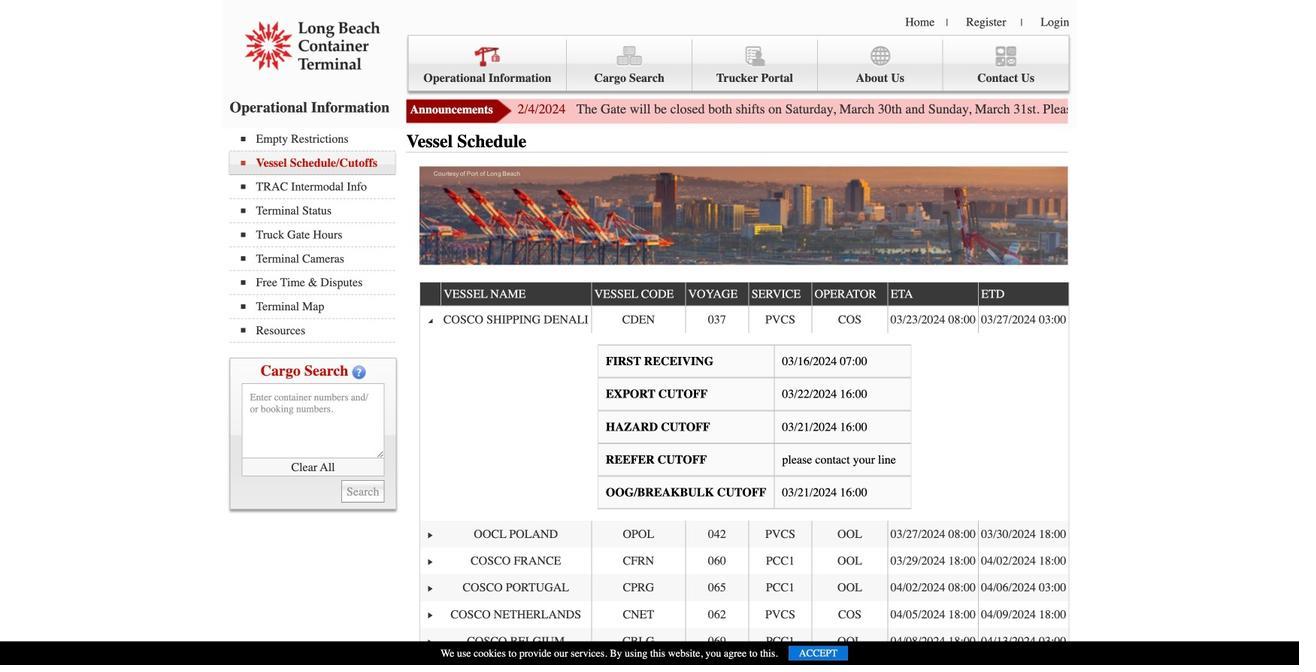 Task type: describe. For each thing, give the bounding box(es) containing it.
7 row from the top
[[420, 601, 1069, 628]]

6 row from the top
[[420, 575, 1069, 601]]

9 row from the top
[[420, 655, 1069, 665]]

1 vertical spatial menu bar
[[230, 127, 403, 343]]

4 row from the top
[[420, 521, 1069, 548]]

3 row from the top
[[420, 333, 1069, 521]]

1 row from the top
[[420, 281, 1070, 306]]

8 row from the top
[[420, 628, 1069, 655]]

0 vertical spatial menu bar
[[408, 35, 1070, 91]]



Task type: locate. For each thing, give the bounding box(es) containing it.
row group
[[420, 306, 1069, 665]]

row
[[420, 281, 1070, 306], [420, 306, 1069, 333], [420, 333, 1069, 521], [420, 521, 1069, 548], [420, 548, 1069, 575], [420, 575, 1069, 601], [420, 601, 1069, 628], [420, 628, 1069, 655], [420, 655, 1069, 665]]

column header inside row
[[420, 283, 441, 306]]

column header
[[420, 283, 441, 306]]

Enter container numbers and/ or booking numbers.  text field
[[242, 384, 385, 459]]

5 row from the top
[[420, 548, 1069, 575]]

tree grid
[[420, 281, 1070, 665]]

None submit
[[341, 481, 385, 503]]

0 horizontal spatial menu bar
[[230, 127, 403, 343]]

menu bar
[[408, 35, 1070, 91], [230, 127, 403, 343]]

2 row from the top
[[420, 306, 1069, 333]]

cell
[[420, 306, 441, 333], [441, 306, 591, 333], [591, 306, 685, 333], [685, 306, 749, 333], [749, 306, 812, 333], [812, 306, 888, 333], [888, 306, 978, 333], [978, 306, 1069, 333], [420, 333, 441, 521], [420, 521, 441, 548], [441, 521, 591, 548], [591, 521, 685, 548], [685, 521, 749, 548], [749, 521, 812, 548], [812, 521, 888, 548], [888, 521, 978, 548], [978, 521, 1069, 548], [420, 548, 441, 575], [441, 548, 591, 575], [591, 548, 685, 575], [685, 548, 749, 575], [749, 548, 812, 575], [812, 548, 888, 575], [888, 548, 978, 575], [978, 548, 1069, 575], [420, 575, 441, 601], [441, 575, 591, 601], [591, 575, 685, 601], [685, 575, 749, 601], [749, 575, 812, 601], [812, 575, 888, 601], [888, 575, 978, 601], [978, 575, 1069, 601], [420, 601, 441, 628], [441, 601, 591, 628], [591, 601, 685, 628], [685, 601, 749, 628], [749, 601, 812, 628], [812, 601, 888, 628], [888, 601, 978, 628], [978, 601, 1069, 628], [420, 628, 441, 655], [441, 628, 591, 655], [591, 628, 685, 655], [685, 628, 749, 655], [749, 628, 812, 655], [812, 628, 888, 655], [888, 628, 978, 655], [978, 628, 1069, 655], [441, 655, 591, 665], [591, 655, 685, 665], [685, 655, 749, 665], [749, 655, 812, 665], [812, 655, 888, 665], [888, 655, 978, 665], [978, 655, 1069, 665]]

1 horizontal spatial menu bar
[[408, 35, 1070, 91]]



Task type: vqa. For each thing, say whether or not it's contained in the screenshot.
menu bar
yes



